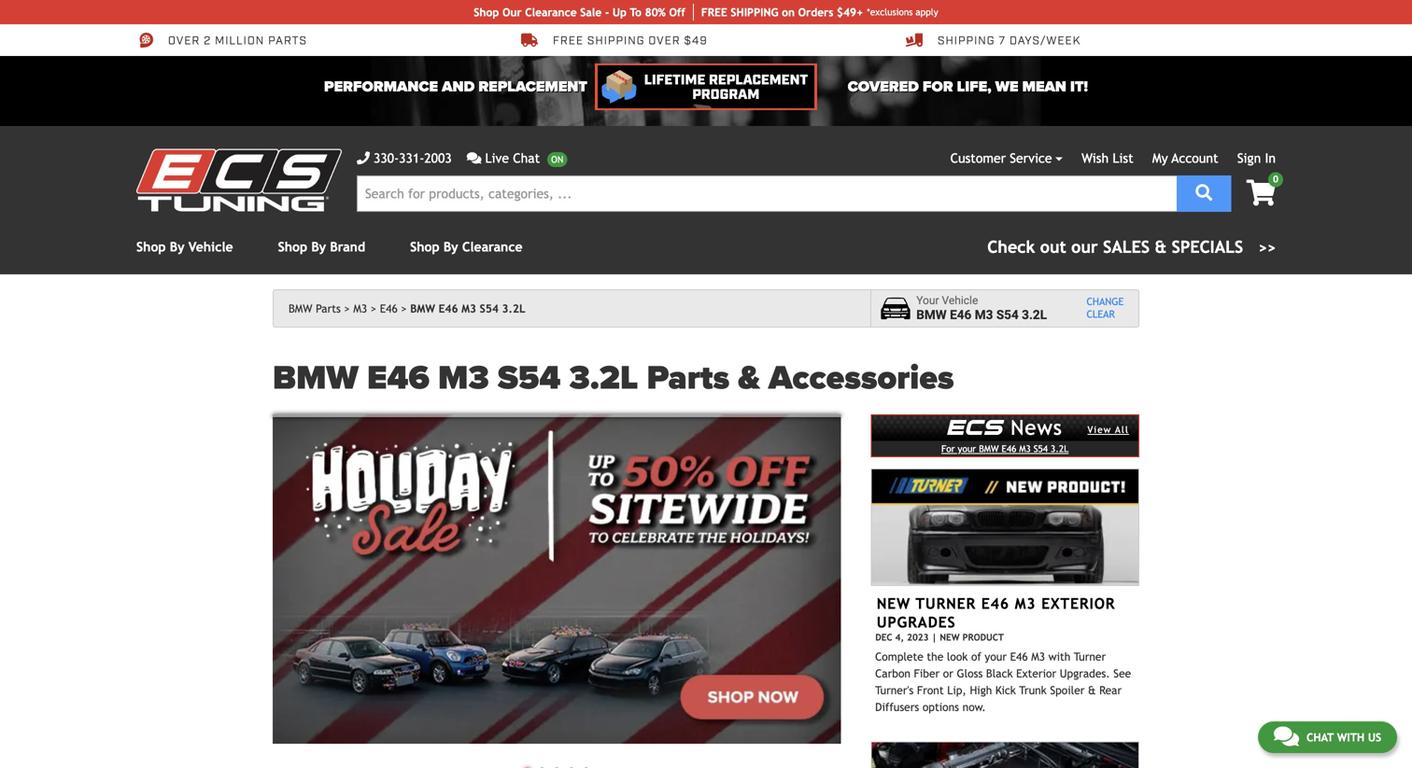 Task type: describe. For each thing, give the bounding box(es) containing it.
1 horizontal spatial new
[[940, 633, 960, 643]]

now.
[[963, 701, 986, 714]]

brand
[[330, 240, 365, 255]]

7
[[999, 33, 1006, 48]]

new tune - e46 m3 csl style intakes by turner image
[[871, 742, 1140, 769]]

your inside the new turner e46 m3 exterior upgrades dec 4, 2023 | new product complete the look of your e46 m3 with turner carbon fiber or gloss black exterior upgrades. see turner's front lip, high kick trunk spoiler & rear diffusers options now.
[[985, 651, 1007, 664]]

clear link
[[1087, 309, 1124, 321]]

330-
[[374, 151, 399, 166]]

days/week
[[1010, 33, 1081, 48]]

free
[[701, 6, 728, 19]]

shipping 7 days/week link
[[906, 32, 1081, 49]]

options
[[923, 701, 959, 714]]

*exclusions
[[867, 7, 913, 17]]

shopping cart image
[[1247, 180, 1276, 206]]

all
[[1116, 425, 1130, 435]]

ecs news
[[948, 413, 1063, 440]]

330-331-2003
[[374, 151, 452, 166]]

comments image
[[467, 152, 482, 165]]

comments image
[[1274, 726, 1299, 748]]

replacement
[[479, 78, 588, 96]]

the
[[927, 651, 944, 664]]

of
[[972, 651, 982, 664]]

spoiler
[[1050, 684, 1085, 698]]

product
[[963, 633, 1004, 643]]

sales
[[1103, 237, 1150, 257]]

to
[[630, 6, 642, 19]]

m3 inside your vehicle bmw e46 m3 s54 3.2l
[[975, 308, 994, 323]]

ecs
[[948, 413, 1004, 440]]

bmw inside your vehicle bmw e46 m3 s54 3.2l
[[917, 308, 947, 323]]

shipping
[[938, 33, 996, 48]]

free ship ping on orders $49+ *exclusions apply
[[701, 6, 939, 19]]

it!
[[1071, 78, 1088, 96]]

over
[[168, 33, 200, 48]]

1 vertical spatial exterior
[[1017, 668, 1057, 681]]

bmw parts link
[[289, 302, 350, 315]]

accessories
[[769, 358, 954, 399]]

my account
[[1153, 151, 1219, 166]]

upgrades.
[[1060, 668, 1111, 681]]

with inside the new turner e46 m3 exterior upgrades dec 4, 2023 | new product complete the look of your e46 m3 with turner carbon fiber or gloss black exterior upgrades. see turner's front lip, high kick trunk spoiler & rear diffusers options now.
[[1049, 651, 1071, 664]]

1 vertical spatial turner
[[1074, 651, 1106, 664]]

see
[[1114, 668, 1132, 681]]

wish list link
[[1082, 151, 1134, 166]]

mean
[[1023, 78, 1067, 96]]

chat inside chat with us link
[[1307, 732, 1334, 745]]

kick
[[996, 684, 1016, 698]]

fiber
[[914, 668, 940, 681]]

|
[[932, 633, 937, 643]]

chat inside live chat link
[[513, 151, 540, 166]]

chat with us
[[1307, 732, 1382, 745]]

rear
[[1100, 684, 1122, 698]]

live chat link
[[467, 149, 567, 168]]

shop by clearance link
[[410, 240, 523, 255]]

shop for shop by brand
[[278, 240, 307, 255]]

front
[[917, 684, 944, 698]]

$49
[[684, 33, 708, 48]]

phone image
[[357, 152, 370, 165]]

free shipping over $49
[[553, 33, 708, 48]]

performance
[[324, 78, 438, 96]]

performance and replacement
[[324, 78, 588, 96]]

customer
[[951, 151, 1006, 166]]

0 vertical spatial &
[[1155, 237, 1167, 257]]

on
[[782, 6, 795, 19]]

shop by clearance
[[410, 240, 523, 255]]

new turner e46 m3 exterior upgrades image
[[871, 469, 1140, 587]]

high
[[970, 684, 992, 698]]

off
[[669, 6, 686, 19]]

new turner e46 m3 exterior upgrades link
[[877, 596, 1116, 632]]

in
[[1265, 151, 1276, 166]]

3.2l inside your vehicle bmw e46 m3 s54 3.2l
[[1022, 308, 1047, 323]]

customer service button
[[951, 149, 1063, 168]]

for
[[923, 78, 953, 96]]

service
[[1010, 151, 1052, 166]]

sign in
[[1238, 151, 1276, 166]]

account
[[1172, 151, 1219, 166]]

s54 down bmw e46 m3 s54 3.2l
[[498, 358, 561, 399]]

diffusers
[[876, 701, 920, 714]]

clearance for our
[[525, 6, 577, 19]]

shipping 7 days/week
[[938, 33, 1081, 48]]

2023
[[907, 633, 929, 643]]

for your bmw e46 m3 s54 3.2l
[[942, 444, 1069, 455]]

million
[[215, 33, 265, 48]]

2
[[204, 33, 211, 48]]

your
[[917, 294, 939, 308]]

apply
[[916, 7, 939, 17]]

we
[[996, 78, 1019, 96]]

orders
[[798, 6, 834, 19]]

complete
[[876, 651, 924, 664]]

bmw for bmw parts
[[289, 302, 313, 315]]



Task type: locate. For each thing, give the bounding box(es) containing it.
0 link
[[1232, 172, 1284, 208]]

0 vertical spatial parts
[[316, 302, 341, 315]]

shop for shop our clearance sale - up to 80% off
[[474, 6, 499, 19]]

1 by from the left
[[170, 240, 185, 255]]

up
[[613, 6, 627, 19]]

new
[[877, 596, 911, 613], [940, 633, 960, 643]]

s54
[[480, 302, 499, 315], [997, 308, 1019, 323], [498, 358, 561, 399], [1034, 444, 1048, 455]]

& inside the new turner e46 m3 exterior upgrades dec 4, 2023 | new product complete the look of your e46 m3 with turner carbon fiber or gloss black exterior upgrades. see turner's front lip, high kick trunk spoiler & rear diffusers options now.
[[1088, 684, 1096, 698]]

view
[[1088, 425, 1112, 435]]

1 horizontal spatial &
[[1088, 684, 1096, 698]]

shipping
[[588, 33, 645, 48]]

new right |
[[940, 633, 960, 643]]

bmw e46 m3 s54 3.2l parts & accessories
[[273, 358, 954, 399]]

1 vertical spatial vehicle
[[942, 294, 978, 308]]

or
[[943, 668, 954, 681]]

news
[[1011, 416, 1063, 440]]

1 vertical spatial parts
[[647, 358, 730, 399]]

free shipping over $49 link
[[521, 32, 708, 49]]

ecs tuning image
[[136, 149, 342, 212]]

specials
[[1172, 237, 1244, 257]]

lifetime replacement program banner image
[[595, 64, 818, 110]]

your right for at bottom
[[958, 444, 976, 455]]

search image
[[1196, 185, 1213, 201]]

0 vertical spatial new
[[877, 596, 911, 613]]

0 horizontal spatial clearance
[[462, 240, 523, 255]]

0 horizontal spatial chat
[[513, 151, 540, 166]]

upgrades
[[877, 614, 956, 632]]

2 horizontal spatial by
[[444, 240, 458, 255]]

by for brand
[[311, 240, 326, 255]]

by up bmw e46 m3 s54 3.2l
[[444, 240, 458, 255]]

generic - ecs holiday sale image
[[273, 415, 841, 745]]

by left brand
[[311, 240, 326, 255]]

exterior up upgrades.
[[1042, 596, 1116, 613]]

bmw left m3 link
[[289, 302, 313, 315]]

0 horizontal spatial turner
[[916, 596, 976, 613]]

turner's
[[876, 684, 914, 698]]

turner up upgrades
[[916, 596, 976, 613]]

s54 down news
[[1034, 444, 1048, 455]]

shop
[[474, 6, 499, 19], [136, 240, 166, 255], [278, 240, 307, 255], [410, 240, 440, 255]]

look
[[947, 651, 968, 664]]

1 horizontal spatial turner
[[1074, 651, 1106, 664]]

change clear
[[1087, 296, 1124, 320]]

0 horizontal spatial your
[[958, 444, 976, 455]]

0 vertical spatial chat
[[513, 151, 540, 166]]

-
[[605, 6, 609, 19]]

clearance for by
[[462, 240, 523, 255]]

list
[[1113, 151, 1134, 166]]

us
[[1368, 732, 1382, 745]]

0 horizontal spatial &
[[738, 358, 760, 399]]

over 2 million parts
[[168, 33, 307, 48]]

exterior
[[1042, 596, 1116, 613], [1017, 668, 1057, 681]]

shop our clearance sale - up to 80% off link
[[474, 4, 694, 21]]

1 horizontal spatial clearance
[[525, 6, 577, 19]]

1 horizontal spatial parts
[[647, 358, 730, 399]]

parts
[[316, 302, 341, 315], [647, 358, 730, 399]]

1 horizontal spatial by
[[311, 240, 326, 255]]

vehicle inside your vehicle bmw e46 m3 s54 3.2l
[[942, 294, 978, 308]]

and
[[442, 78, 475, 96]]

m3
[[354, 302, 367, 315], [462, 302, 477, 315], [975, 308, 994, 323], [438, 358, 489, 399], [1020, 444, 1031, 455], [1015, 596, 1037, 613], [1032, 651, 1045, 664]]

chat right comments image
[[1307, 732, 1334, 745]]

your up black
[[985, 651, 1007, 664]]

gloss
[[957, 668, 983, 681]]

vehicle down ecs tuning image
[[189, 240, 233, 255]]

by for clearance
[[444, 240, 458, 255]]

ping
[[754, 6, 779, 19]]

bmw down bmw parts
[[273, 358, 359, 399]]

life,
[[957, 78, 992, 96]]

parts
[[268, 33, 307, 48]]

1 vertical spatial new
[[940, 633, 960, 643]]

s54 down "shop by clearance"
[[480, 302, 499, 315]]

shop inside shop our clearance sale - up to 80% off link
[[474, 6, 499, 19]]

sales & specials
[[1103, 237, 1244, 257]]

0 horizontal spatial vehicle
[[189, 240, 233, 255]]

bmw
[[289, 302, 313, 315], [410, 302, 435, 315], [917, 308, 947, 323], [273, 358, 359, 399], [979, 444, 999, 455]]

my
[[1153, 151, 1168, 166]]

shop by vehicle link
[[136, 240, 233, 255]]

vehicle right your
[[942, 294, 978, 308]]

by down ecs tuning image
[[170, 240, 185, 255]]

with inside chat with us link
[[1337, 732, 1365, 745]]

0 vertical spatial vehicle
[[189, 240, 233, 255]]

1 vertical spatial &
[[738, 358, 760, 399]]

clearance up free
[[525, 6, 577, 19]]

carbon
[[876, 668, 911, 681]]

bmw down your
[[917, 308, 947, 323]]

new turner e46 m3 exterior upgrades dec 4, 2023 | new product complete the look of your e46 m3 with turner carbon fiber or gloss black exterior upgrades. see turner's front lip, high kick trunk spoiler & rear diffusers options now.
[[876, 596, 1132, 714]]

bmw e46 m3 s54 3.2l
[[410, 302, 526, 315]]

covered for life, we mean it!
[[848, 78, 1088, 96]]

bmw right e46 link
[[410, 302, 435, 315]]

e46 link
[[380, 302, 407, 315]]

e46 inside your vehicle bmw e46 m3 s54 3.2l
[[950, 308, 972, 323]]

s54 inside your vehicle bmw e46 m3 s54 3.2l
[[997, 308, 1019, 323]]

2 by from the left
[[311, 240, 326, 255]]

0 horizontal spatial with
[[1049, 651, 1071, 664]]

0 vertical spatial your
[[958, 444, 976, 455]]

0 horizontal spatial by
[[170, 240, 185, 255]]

new up upgrades
[[877, 596, 911, 613]]

2003
[[424, 151, 452, 166]]

live chat
[[485, 151, 540, 166]]

1 vertical spatial clearance
[[462, 240, 523, 255]]

by
[[170, 240, 185, 255], [311, 240, 326, 255], [444, 240, 458, 255]]

1 horizontal spatial chat
[[1307, 732, 1334, 745]]

your vehicle bmw e46 m3 s54 3.2l
[[917, 294, 1047, 323]]

shop by brand link
[[278, 240, 365, 255]]

view all
[[1088, 425, 1130, 435]]

0 vertical spatial clearance
[[525, 6, 577, 19]]

for
[[942, 444, 955, 455]]

0
[[1273, 174, 1279, 185]]

lip,
[[948, 684, 967, 698]]

shop for shop by clearance
[[410, 240, 440, 255]]

wish list
[[1082, 151, 1134, 166]]

live
[[485, 151, 509, 166]]

wish
[[1082, 151, 1109, 166]]

1 horizontal spatial vehicle
[[942, 294, 978, 308]]

Search text field
[[357, 176, 1177, 212]]

by for vehicle
[[170, 240, 185, 255]]

0 vertical spatial exterior
[[1042, 596, 1116, 613]]

with left us
[[1337, 732, 1365, 745]]

chat right live
[[513, 151, 540, 166]]

2 horizontal spatial &
[[1155, 237, 1167, 257]]

bmw for bmw e46 m3 s54 3.2l
[[410, 302, 435, 315]]

0 vertical spatial with
[[1049, 651, 1071, 664]]

0 vertical spatial turner
[[916, 596, 976, 613]]

1 vertical spatial your
[[985, 651, 1007, 664]]

vehicle
[[189, 240, 233, 255], [942, 294, 978, 308]]

chat with us link
[[1258, 722, 1398, 754]]

1 horizontal spatial with
[[1337, 732, 1365, 745]]

sign in link
[[1238, 151, 1276, 166]]

free
[[553, 33, 584, 48]]

turner up upgrades.
[[1074, 651, 1106, 664]]

1 horizontal spatial your
[[985, 651, 1007, 664]]

over 2 million parts link
[[136, 32, 307, 49]]

exterior up trunk
[[1017, 668, 1057, 681]]

0 horizontal spatial new
[[877, 596, 911, 613]]

change link
[[1087, 296, 1124, 309]]

&
[[1155, 237, 1167, 257], [738, 358, 760, 399], [1088, 684, 1096, 698]]

customer service
[[951, 151, 1052, 166]]

black
[[987, 668, 1013, 681]]

trunk
[[1020, 684, 1047, 698]]

1 vertical spatial chat
[[1307, 732, 1334, 745]]

sale
[[580, 6, 602, 19]]

bmw for bmw e46 m3 s54 3.2l parts & accessories
[[273, 358, 359, 399]]

shop our clearance sale - up to 80% off
[[474, 6, 686, 19]]

s54 left "clear"
[[997, 308, 1019, 323]]

dec
[[876, 633, 893, 643]]

bmw parts
[[289, 302, 341, 315]]

3 by from the left
[[444, 240, 458, 255]]

bmw down ecs
[[979, 444, 999, 455]]

shop for shop by vehicle
[[136, 240, 166, 255]]

2 vertical spatial &
[[1088, 684, 1096, 698]]

sales & specials link
[[988, 235, 1276, 260]]

with up upgrades.
[[1049, 651, 1071, 664]]

0 horizontal spatial parts
[[316, 302, 341, 315]]

clearance up bmw e46 m3 s54 3.2l
[[462, 240, 523, 255]]

1 vertical spatial with
[[1337, 732, 1365, 745]]

330-331-2003 link
[[357, 149, 452, 168]]



Task type: vqa. For each thing, say whether or not it's contained in the screenshot.
the › "link"
no



